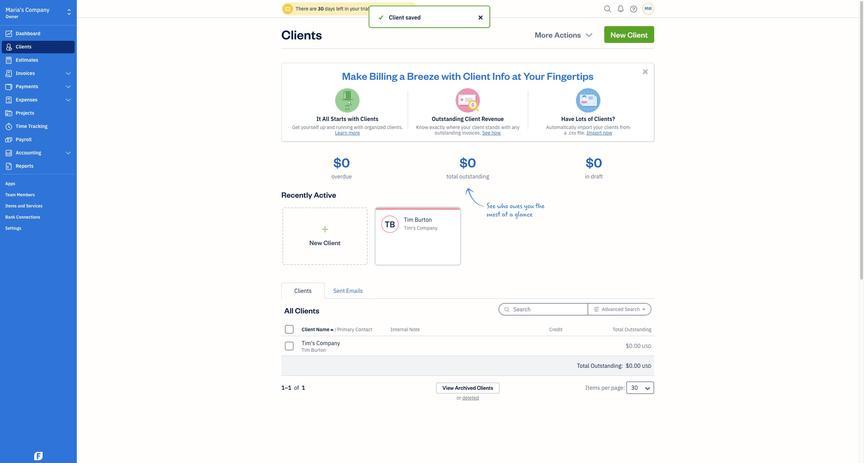 Task type: vqa. For each thing, say whether or not it's contained in the screenshot.
Profit
no



Task type: locate. For each thing, give the bounding box(es) containing it.
1 horizontal spatial at
[[512, 69, 522, 82]]

0 vertical spatial clients link
[[2, 41, 75, 53]]

clients inside view archived clients or deleted
[[477, 385, 494, 392]]

0 horizontal spatial burton
[[311, 348, 326, 354]]

0 horizontal spatial and
[[18, 204, 25, 209]]

clients inside it all starts with clients get yourself up and running with organized clients. learn more
[[361, 116, 379, 123]]

total outstanding
[[613, 327, 652, 333]]

clients link up estimates link
[[2, 41, 75, 53]]

1 vertical spatial tim
[[302, 348, 310, 354]]

invoices
[[16, 70, 35, 77]]

upgrade
[[374, 6, 393, 12]]

total for total outstanding
[[613, 327, 624, 333]]

burton
[[415, 217, 432, 224], [311, 348, 326, 354]]

$0 up 'overdue'
[[334, 154, 350, 171]]

days
[[325, 6, 335, 12]]

outstanding client revenue
[[432, 116, 504, 123]]

team members
[[5, 192, 35, 198]]

1 vertical spatial burton
[[311, 348, 326, 354]]

1 usd from the top
[[642, 344, 652, 350]]

2 vertical spatial company
[[317, 340, 340, 347]]

1 horizontal spatial new client
[[611, 30, 648, 39]]

1 horizontal spatial your
[[461, 124, 471, 131]]

outstanding right total
[[460, 173, 489, 180]]

chevron large down image up projects link at the left
[[65, 97, 72, 103]]

1 vertical spatial usd
[[642, 364, 652, 370]]

your inside have lots of clients? automatically import your clients from a .csv file. import now
[[594, 124, 603, 131]]

search
[[625, 307, 640, 313]]

tb
[[385, 219, 395, 230]]

client down go to help image
[[628, 30, 648, 39]]

mw
[[645, 6, 652, 11]]

1 vertical spatial items
[[586, 385, 601, 392]]

clients
[[604, 124, 619, 131]]

clients up organized
[[361, 116, 379, 123]]

at down the who
[[502, 211, 508, 219]]

know
[[416, 124, 429, 131]]

search image
[[603, 4, 614, 14]]

clients up 'estimates'
[[16, 44, 32, 50]]

2 $0.00 from the top
[[626, 363, 641, 370]]

client image
[[5, 44, 13, 51]]

chevron large down image
[[65, 71, 72, 77], [65, 84, 72, 90], [65, 97, 72, 103], [65, 151, 72, 156]]

burton right tb
[[415, 217, 432, 224]]

2 horizontal spatial company
[[417, 225, 438, 232]]

a left .csv
[[564, 130, 567, 136]]

yourself
[[301, 124, 319, 131]]

tim right tb
[[404, 217, 414, 224]]

0 horizontal spatial at
[[502, 211, 508, 219]]

0 horizontal spatial a
[[400, 69, 405, 82]]

$0.00 right :
[[626, 363, 641, 370]]

clients link up all clients
[[282, 283, 325, 299]]

0 horizontal spatial new client link
[[283, 208, 368, 265]]

with up running
[[348, 116, 359, 123]]

tim's inside tim's company tim burton
[[302, 340, 315, 347]]

0 horizontal spatial total
[[577, 363, 590, 370]]

outstanding client revenue image
[[456, 88, 480, 113]]

at
[[512, 69, 522, 82], [502, 211, 508, 219]]

2 horizontal spatial outstanding
[[625, 327, 652, 333]]

1 vertical spatial new client
[[310, 239, 341, 247]]

tim down client name
[[302, 348, 310, 354]]

1 horizontal spatial tim
[[404, 217, 414, 224]]

running
[[336, 124, 353, 131]]

items
[[5, 204, 17, 209], [586, 385, 601, 392]]

0 vertical spatial company
[[25, 6, 49, 13]]

starts
[[331, 116, 347, 123]]

timer image
[[5, 123, 13, 130]]

2 horizontal spatial $0
[[586, 154, 603, 171]]

1 vertical spatial company
[[417, 225, 438, 232]]

1 vertical spatial see
[[487, 203, 496, 211]]

1 horizontal spatial in
[[585, 173, 590, 180]]

$0 down "invoices."
[[460, 154, 476, 171]]

0 vertical spatial see
[[483, 130, 491, 136]]

0 horizontal spatial tim's
[[302, 340, 315, 347]]

0 horizontal spatial your
[[350, 6, 360, 12]]

in left "draft"
[[585, 173, 590, 180]]

outstanding for total outstanding
[[625, 327, 652, 333]]

1 horizontal spatial tim's
[[404, 225, 416, 232]]

usd down total outstanding
[[642, 344, 652, 350]]

bank
[[5, 215, 15, 220]]

0 horizontal spatial items
[[5, 204, 17, 209]]

your down outstanding client revenue
[[461, 124, 471, 131]]

1 horizontal spatial of
[[588, 116, 593, 123]]

$0.00 down total outstanding link
[[626, 343, 641, 350]]

active
[[314, 190, 336, 200]]

0 vertical spatial and
[[327, 124, 335, 131]]

1 vertical spatial of
[[294, 385, 299, 392]]

who
[[497, 203, 509, 211]]

chevron large down image down estimates link
[[65, 71, 72, 77]]

all
[[322, 116, 329, 123], [284, 306, 294, 316]]

your
[[524, 69, 545, 82]]

main element
[[0, 0, 94, 464]]

1 horizontal spatial $0
[[460, 154, 476, 171]]

new down notifications "icon" in the right top of the page
[[611, 30, 626, 39]]

from
[[620, 124, 631, 131]]

items down team on the top left of page
[[5, 204, 17, 209]]

import
[[578, 124, 592, 131]]

0 vertical spatial new
[[611, 30, 626, 39]]

client name link
[[302, 327, 335, 333]]

0 horizontal spatial all
[[284, 306, 294, 316]]

1 horizontal spatial all
[[322, 116, 329, 123]]

in right left
[[345, 6, 349, 12]]

burton down client name link
[[311, 348, 326, 354]]

tim's right tb
[[404, 225, 416, 232]]

$0 up "draft"
[[586, 154, 603, 171]]

2 vertical spatial outstanding
[[591, 363, 622, 370]]

company
[[25, 6, 49, 13], [417, 225, 438, 232], [317, 340, 340, 347]]

1 horizontal spatial total
[[613, 327, 624, 333]]

settings link
[[2, 223, 75, 234]]

a right billing
[[400, 69, 405, 82]]

estimate image
[[5, 57, 13, 64]]

dashboard image
[[5, 30, 13, 37]]

new
[[611, 30, 626, 39], [310, 239, 322, 247]]

$0 for $0 total outstanding
[[460, 154, 476, 171]]

dashboard
[[16, 30, 40, 37]]

30
[[318, 6, 324, 12], [632, 385, 638, 392]]

1 vertical spatial a
[[564, 130, 567, 136]]

your left trial.
[[350, 6, 360, 12]]

your for have
[[594, 124, 603, 131]]

get
[[292, 124, 300, 131]]

exactly
[[430, 124, 445, 131]]

0 vertical spatial burton
[[415, 217, 432, 224]]

chevron large down image down invoices link
[[65, 84, 72, 90]]

1 vertical spatial new client link
[[283, 208, 368, 265]]

0 vertical spatial $0.00
[[626, 343, 641, 350]]

your down clients?
[[594, 124, 603, 131]]

30 right page:
[[632, 385, 638, 392]]

caretup image
[[331, 327, 334, 333]]

total down advanced search dropdown button
[[613, 327, 624, 333]]

left
[[336, 6, 344, 12]]

invoices link
[[2, 67, 75, 80]]

close image
[[478, 13, 484, 22]]

in inside the $0 in draft
[[585, 173, 590, 180]]

client name
[[302, 327, 330, 333]]

0 horizontal spatial tim
[[302, 348, 310, 354]]

info
[[493, 69, 510, 82]]

chart image
[[5, 150, 13, 157]]

outstanding left "invoices."
[[435, 130, 461, 136]]

chevron large down image inside expenses link
[[65, 97, 72, 103]]

$0
[[334, 154, 350, 171], [460, 154, 476, 171], [586, 154, 603, 171]]

2 $0 from the left
[[460, 154, 476, 171]]

0 horizontal spatial outstanding
[[432, 116, 464, 123]]

accounting
[[16, 150, 41, 156]]

1 vertical spatial at
[[502, 211, 508, 219]]

see who owes you the most at a glance
[[487, 203, 545, 219]]

your
[[350, 6, 360, 12], [461, 124, 471, 131], [594, 124, 603, 131]]

total up items per page:
[[577, 363, 590, 370]]

primary contact
[[337, 327, 373, 333]]

outstanding up $0.00 usd
[[625, 327, 652, 333]]

0 vertical spatial of
[[588, 116, 593, 123]]

primary contact link
[[337, 327, 373, 333]]

1 vertical spatial total
[[577, 363, 590, 370]]

client
[[389, 14, 404, 21], [628, 30, 648, 39], [463, 69, 491, 82], [465, 116, 480, 123], [324, 239, 341, 247], [302, 327, 315, 333]]

client saved status
[[0, 6, 859, 28]]

$0 inside $0 overdue
[[334, 154, 350, 171]]

1 horizontal spatial a
[[510, 211, 513, 219]]

clients.
[[387, 124, 403, 131]]

outstanding inside $0 total outstanding
[[460, 173, 489, 180]]

$0 inside $0 total outstanding
[[460, 154, 476, 171]]

1 vertical spatial 30
[[632, 385, 638, 392]]

clients link
[[2, 41, 75, 53], [282, 283, 325, 299]]

client down upgrade account link
[[389, 14, 404, 21]]

0 vertical spatial a
[[400, 69, 405, 82]]

a inside see who owes you the most at a glance
[[510, 211, 513, 219]]

0 vertical spatial at
[[512, 69, 522, 82]]

client up client
[[465, 116, 480, 123]]

invoice image
[[5, 70, 13, 77]]

1 vertical spatial and
[[18, 204, 25, 209]]

more
[[535, 30, 553, 39]]

new client down go to help image
[[611, 30, 648, 39]]

draft
[[591, 173, 603, 180]]

outstanding
[[432, 116, 464, 123], [625, 327, 652, 333], [591, 363, 622, 370]]

outstanding for total outstanding : $0.00 usd
[[591, 363, 622, 370]]

2 horizontal spatial your
[[594, 124, 603, 131]]

outstanding up per
[[591, 363, 622, 370]]

company inside maria's company owner
[[25, 6, 49, 13]]

with left any
[[501, 124, 511, 131]]

accounting link
[[2, 147, 75, 160]]

payment image
[[5, 83, 13, 90]]

0 horizontal spatial $0
[[334, 154, 350, 171]]

new client link
[[605, 26, 655, 43], [283, 208, 368, 265]]

1 horizontal spatial clients link
[[282, 283, 325, 299]]

items left per
[[586, 385, 601, 392]]

usd down $0.00 usd
[[642, 364, 652, 370]]

items for items and services
[[5, 204, 17, 209]]

with right breeze
[[442, 69, 461, 82]]

billing
[[370, 69, 398, 82]]

$0 inside the $0 in draft
[[586, 154, 603, 171]]

company inside tim's company tim burton
[[317, 340, 340, 347]]

1 horizontal spatial outstanding
[[591, 363, 622, 370]]

1 horizontal spatial and
[[327, 124, 335, 131]]

have lots of clients? image
[[576, 88, 601, 113]]

expense image
[[5, 97, 13, 104]]

see inside see who owes you the most at a glance
[[487, 203, 496, 211]]

stands
[[486, 124, 500, 131]]

and inside main element
[[18, 204, 25, 209]]

usd
[[642, 344, 652, 350], [642, 364, 652, 370]]

0 vertical spatial tim's
[[404, 225, 416, 232]]

1 chevron large down image from the top
[[65, 71, 72, 77]]

at right info
[[512, 69, 522, 82]]

tim's down client name
[[302, 340, 315, 347]]

0 horizontal spatial company
[[25, 6, 49, 13]]

0 vertical spatial all
[[322, 116, 329, 123]]

0 vertical spatial new client
[[611, 30, 648, 39]]

chevron large down image inside payments link
[[65, 84, 72, 90]]

advanced search
[[602, 307, 640, 313]]

1 vertical spatial $0.00
[[626, 363, 641, 370]]

of right lots
[[588, 116, 593, 123]]

1 horizontal spatial burton
[[415, 217, 432, 224]]

0 vertical spatial in
[[345, 6, 349, 12]]

3 chevron large down image from the top
[[65, 97, 72, 103]]

1 $0 from the left
[[334, 154, 350, 171]]

total outstanding : $0.00 usd
[[577, 363, 652, 370]]

tim burton tim's company
[[404, 217, 438, 232]]

clients up deleted
[[477, 385, 494, 392]]

0 vertical spatial total
[[613, 327, 624, 333]]

30 right are
[[318, 6, 324, 12]]

new client down plus image
[[310, 239, 341, 247]]

chevron large down image down payroll link
[[65, 151, 72, 156]]

items inside main element
[[5, 204, 17, 209]]

2 vertical spatial a
[[510, 211, 513, 219]]

time tracking
[[16, 123, 48, 130]]

a down owes
[[510, 211, 513, 219]]

of left 1
[[294, 385, 299, 392]]

learn
[[335, 130, 348, 136]]

see up most
[[487, 203, 496, 211]]

tim
[[404, 217, 414, 224], [302, 348, 310, 354]]

and down the team members at the left top
[[18, 204, 25, 209]]

client
[[472, 124, 484, 131]]

0 vertical spatial tim
[[404, 217, 414, 224]]

view archived clients link
[[436, 383, 500, 394]]

money image
[[5, 137, 13, 144]]

4 chevron large down image from the top
[[65, 151, 72, 156]]

1 vertical spatial outstanding
[[460, 173, 489, 180]]

see
[[483, 130, 491, 136], [487, 203, 496, 211]]

1
[[302, 385, 305, 392]]

1 horizontal spatial company
[[317, 340, 340, 347]]

archived
[[455, 385, 476, 392]]

0 vertical spatial usd
[[642, 344, 652, 350]]

new client
[[611, 30, 648, 39], [310, 239, 341, 247]]

settings
[[5, 226, 21, 231]]

client left 'name' at the bottom left
[[302, 327, 315, 333]]

client down plus image
[[324, 239, 341, 247]]

notifications image
[[616, 2, 627, 16]]

0 vertical spatial outstanding
[[435, 130, 461, 136]]

2 horizontal spatial a
[[564, 130, 567, 136]]

2 chevron large down image from the top
[[65, 84, 72, 90]]

outstanding up where
[[432, 116, 464, 123]]

items for items per page:
[[586, 385, 601, 392]]

0 vertical spatial new client link
[[605, 26, 655, 43]]

with inside know exactly where your client stands with any outstanding invoices.
[[501, 124, 511, 131]]

0 horizontal spatial new
[[310, 239, 322, 247]]

2 usd from the top
[[642, 364, 652, 370]]

see left how
[[483, 130, 491, 136]]

1 vertical spatial in
[[585, 173, 590, 180]]

maria's
[[6, 6, 24, 13]]

1 horizontal spatial items
[[586, 385, 601, 392]]

3 $0 from the left
[[586, 154, 603, 171]]

1 vertical spatial tim's
[[302, 340, 315, 347]]

trial.
[[361, 6, 371, 12]]

new down plus image
[[310, 239, 322, 247]]

1 horizontal spatial 30
[[632, 385, 638, 392]]

and right the up
[[327, 124, 335, 131]]

report image
[[5, 163, 13, 170]]

breeze
[[407, 69, 440, 82]]

0 horizontal spatial 30
[[318, 6, 324, 12]]

0 vertical spatial items
[[5, 204, 17, 209]]

1 vertical spatial outstanding
[[625, 327, 652, 333]]



Task type: describe. For each thing, give the bounding box(es) containing it.
advanced
[[602, 307, 624, 313]]

1 vertical spatial all
[[284, 306, 294, 316]]

your for there
[[350, 6, 360, 12]]

know exactly where your client stands with any outstanding invoices.
[[416, 124, 520, 136]]

mw button
[[643, 3, 655, 15]]

clients?
[[595, 116, 615, 123]]

clients up client name
[[295, 306, 319, 316]]

how
[[492, 130, 501, 136]]

0 horizontal spatial in
[[345, 6, 349, 12]]

outstanding inside know exactly where your client stands with any outstanding invoices.
[[435, 130, 461, 136]]

1 horizontal spatial new
[[611, 30, 626, 39]]

account
[[394, 6, 412, 12]]

more actions
[[535, 30, 581, 39]]

items and services link
[[2, 201, 75, 211]]

per
[[602, 385, 610, 392]]

$0 overdue
[[332, 154, 352, 180]]

or
[[457, 395, 461, 402]]

note
[[410, 327, 420, 333]]

0 horizontal spatial of
[[294, 385, 299, 392]]

company inside tim burton tim's company
[[417, 225, 438, 232]]

$0 in draft
[[585, 154, 603, 180]]

crown image
[[284, 5, 292, 12]]

revenue
[[482, 116, 504, 123]]

fingertips
[[547, 69, 594, 82]]

chevron large down image for expenses
[[65, 97, 72, 103]]

saved
[[406, 14, 421, 21]]

reports link
[[2, 160, 75, 173]]

more actions button
[[529, 26, 600, 43]]

it all starts with clients image
[[335, 88, 360, 113]]

plus image
[[321, 226, 329, 233]]

0 vertical spatial outstanding
[[432, 116, 464, 123]]

chevrondown image
[[585, 30, 594, 39]]

$0 for $0 in draft
[[586, 154, 603, 171]]

a inside have lots of clients? automatically import your clients from a .csv file. import now
[[564, 130, 567, 136]]

see how
[[483, 130, 501, 136]]

tim inside tim burton tim's company
[[404, 217, 414, 224]]

advanced search button
[[588, 304, 651, 315]]

1 horizontal spatial new client link
[[605, 26, 655, 43]]

sent
[[334, 288, 345, 295]]

estimates
[[16, 57, 38, 63]]

usd inside total outstanding : $0.00 usd
[[642, 364, 652, 370]]

freshbooks image
[[33, 453, 44, 461]]

with right running
[[354, 124, 364, 131]]

1 vertical spatial clients link
[[282, 283, 325, 299]]

tim's inside tim burton tim's company
[[404, 225, 416, 232]]

1 vertical spatial new
[[310, 239, 322, 247]]

time
[[16, 123, 27, 130]]

chevron large down image for invoices
[[65, 71, 72, 77]]

check image
[[378, 13, 384, 22]]

project image
[[5, 110, 13, 117]]

now
[[603, 130, 613, 136]]

usd inside $0.00 usd
[[642, 344, 652, 350]]

.csv
[[568, 130, 577, 136]]

$0 for $0 overdue
[[334, 154, 350, 171]]

0 horizontal spatial new client
[[310, 239, 341, 247]]

upgrade account link
[[372, 6, 412, 12]]

credit
[[550, 327, 563, 333]]

30 inside items per page: field
[[632, 385, 638, 392]]

tim inside tim's company tim burton
[[302, 348, 310, 354]]

go to help image
[[628, 4, 640, 14]]

glance
[[515, 211, 533, 219]]

credit link
[[550, 327, 563, 333]]

0 vertical spatial 30
[[318, 6, 324, 12]]

client saved
[[389, 14, 421, 21]]

all clients
[[284, 306, 319, 316]]

expenses
[[16, 97, 37, 103]]

have lots of clients? automatically import your clients from a .csv file. import now
[[546, 116, 631, 136]]

1 $0.00 from the top
[[626, 343, 641, 350]]

$0.00 usd
[[626, 343, 652, 350]]

and inside it all starts with clients get yourself up and running with organized clients. learn more
[[327, 124, 335, 131]]

maria's company owner
[[6, 6, 49, 19]]

dashboard link
[[2, 28, 75, 40]]

apps link
[[2, 179, 75, 189]]

bank connections
[[5, 215, 40, 220]]

make
[[342, 69, 368, 82]]

tim's company tim burton
[[302, 340, 340, 354]]

Items per page: field
[[627, 382, 655, 395]]

total outstanding link
[[613, 327, 652, 333]]

contact
[[356, 327, 373, 333]]

burton inside tim burton tim's company
[[415, 217, 432, 224]]

1–1 of 1
[[282, 385, 305, 392]]

invoices.
[[462, 130, 481, 136]]

deleted
[[463, 395, 479, 402]]

clients inside main element
[[16, 44, 32, 50]]

/
[[335, 327, 337, 333]]

page:
[[612, 385, 625, 392]]

your inside know exactly where your client stands with any outstanding invoices.
[[461, 124, 471, 131]]

burton inside tim's company tim burton
[[311, 348, 326, 354]]

make billing a breeze with client info at your fingertips
[[342, 69, 594, 82]]

see for see who owes you the most at a glance
[[487, 203, 496, 211]]

owes
[[510, 203, 523, 211]]

total
[[447, 173, 458, 180]]

client inside "status"
[[389, 14, 404, 21]]

team
[[5, 192, 16, 198]]

have
[[562, 116, 575, 123]]

view archived clients or deleted
[[443, 385, 494, 402]]

payroll link
[[2, 134, 75, 146]]

of inside have lots of clients? automatically import your clients from a .csv file. import now
[[588, 116, 593, 123]]

members
[[17, 192, 35, 198]]

company for maria's company
[[25, 6, 49, 13]]

primary
[[337, 327, 354, 333]]

projects
[[16, 110, 34, 116]]

overdue
[[332, 173, 352, 180]]

caretdown image
[[643, 307, 646, 313]]

are
[[310, 6, 317, 12]]

see for see how
[[483, 130, 491, 136]]

chevron large down image for payments
[[65, 84, 72, 90]]

any
[[512, 124, 520, 131]]

clients down the "there"
[[282, 26, 322, 43]]

reports
[[16, 163, 34, 169]]

total for total outstanding : $0.00 usd
[[577, 363, 590, 370]]

connections
[[16, 215, 40, 220]]

$0 total outstanding
[[447, 154, 489, 180]]

file.
[[578, 130, 586, 136]]

clients up all clients
[[295, 288, 312, 295]]

at inside see who owes you the most at a glance
[[502, 211, 508, 219]]

sent emails link
[[325, 283, 372, 299]]

where
[[447, 124, 460, 131]]

import
[[587, 130, 602, 136]]

items and services
[[5, 204, 43, 209]]

automatically
[[546, 124, 577, 131]]

client left info
[[463, 69, 491, 82]]

most
[[487, 211, 501, 219]]

close image
[[642, 68, 650, 76]]

recently active
[[282, 190, 336, 200]]

:
[[622, 363, 623, 370]]

all inside it all starts with clients get yourself up and running with organized clients. learn more
[[322, 116, 329, 123]]

more
[[349, 130, 360, 136]]

0 horizontal spatial clients link
[[2, 41, 75, 53]]

internal
[[391, 327, 408, 333]]

projects link
[[2, 107, 75, 120]]

Search text field
[[514, 304, 577, 315]]

organized
[[365, 124, 386, 131]]

company for tim's company
[[317, 340, 340, 347]]

settings image
[[594, 307, 600, 313]]

apps
[[5, 181, 15, 187]]

chevron large down image for accounting
[[65, 151, 72, 156]]



